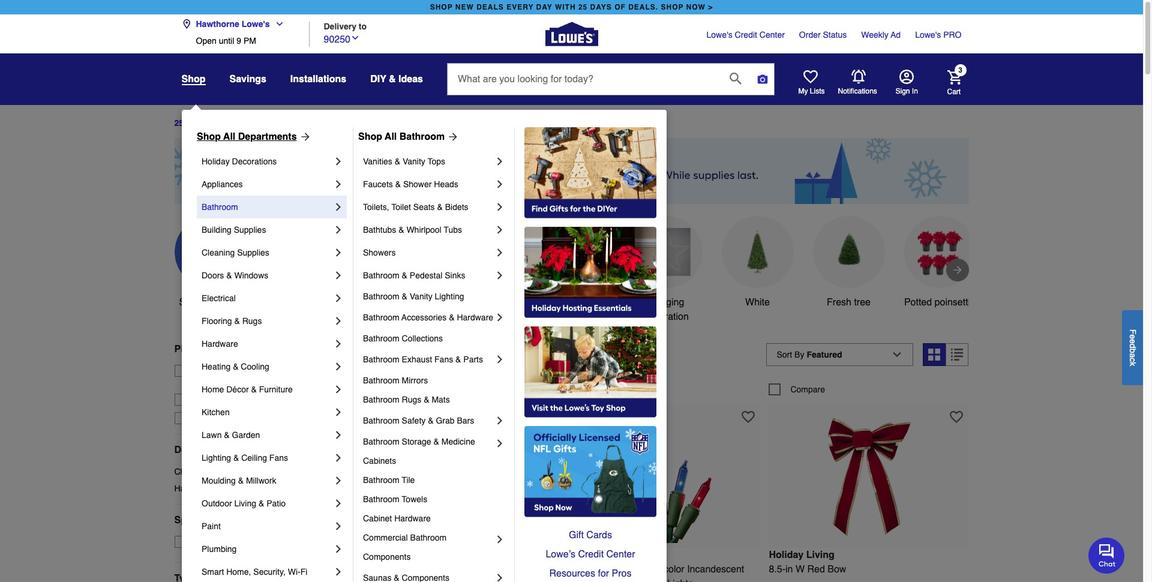 Task type: locate. For each thing, give the bounding box(es) containing it.
christmas down components
[[363, 578, 406, 582]]

windows
[[234, 271, 268, 280]]

chat invite button image
[[1089, 537, 1125, 574]]

8.5-
[[769, 564, 786, 575]]

cabinets
[[363, 456, 396, 466]]

shop down open
[[182, 74, 206, 85]]

1 horizontal spatial 25
[[579, 3, 588, 11]]

tops
[[428, 157, 445, 166]]

credit for lowe's
[[578, 549, 604, 560]]

moulding & millwork
[[202, 476, 276, 486]]

e up b
[[1128, 339, 1138, 344]]

0 horizontal spatial rugs
[[242, 316, 262, 326]]

1 horizontal spatial in
[[786, 564, 793, 575]]

1 vertical spatial shop
[[179, 297, 202, 308]]

1 vertical spatial vanity
[[410, 292, 433, 301]]

lights down commercial bathroom components link on the left bottom
[[437, 578, 462, 582]]

chevron right image for home décor & furniture
[[333, 384, 345, 396]]

commercial bathroom components
[[363, 533, 449, 562]]

string down commercial bathroom components link on the left bottom
[[409, 578, 434, 582]]

shop new deals every day with 25 days of deals. shop now >
[[430, 3, 713, 11]]

notifications
[[838, 87, 877, 95]]

center inside lowe's credit center link
[[760, 30, 785, 40]]

0 horizontal spatial fans
[[269, 453, 288, 463]]

deals right of
[[219, 118, 241, 128]]

100- inside holiday living 100-count 20.62-ft multicolor incandescent plug-in christmas string lights
[[561, 564, 580, 575]]

0 horizontal spatial in
[[353, 578, 361, 582]]

credit inside lowe's credit center link
[[578, 549, 604, 560]]

ad
[[891, 30, 901, 40]]

holiday for holiday living
[[545, 297, 577, 308]]

lawn & garden
[[202, 430, 260, 440]]

officially licensed n f l gifts. shop now. image
[[525, 426, 657, 517]]

1 horizontal spatial credit
[[735, 30, 757, 40]]

2 horizontal spatial christmas
[[594, 578, 637, 582]]

1 vertical spatial hawthorne
[[192, 378, 233, 388]]

fans right ceiling
[[269, 453, 288, 463]]

1 horizontal spatial lights
[[668, 578, 693, 582]]

supplies up "windows"
[[237, 248, 269, 258]]

decorations down the shop all departments link on the top left of the page
[[232, 157, 277, 166]]

search image
[[730, 72, 742, 84]]

2 string from the left
[[640, 578, 665, 582]]

chevron right image for paint
[[333, 520, 345, 532]]

patio
[[267, 499, 286, 508]]

hawthorne lowe's & nearby stores button
[[192, 377, 322, 389]]

1 count from the left
[[372, 564, 397, 575]]

chevron right image for hardware
[[333, 338, 345, 350]]

bathroom down bathroom mirrors
[[363, 395, 400, 405]]

count for 100-count 20.62-ft white incandescent plug- in christmas string lights
[[372, 564, 397, 575]]

1 vertical spatial pickup
[[234, 366, 260, 376]]

chevron right image for cleaning supplies
[[333, 247, 345, 259]]

& right the flooring
[[234, 316, 240, 326]]

1 horizontal spatial compare
[[582, 385, 617, 394]]

in inside holiday living 100-count 20.62-ft multicolor incandescent plug-in christmas string lights
[[583, 578, 591, 582]]

gift
[[569, 530, 584, 541]]

1 horizontal spatial departments
[[238, 131, 297, 142]]

lighting inside lighting & ceiling fans link
[[202, 453, 231, 463]]

christmas for holiday living 100-count 20.62-ft white incandescent plug- in christmas string lights
[[363, 578, 406, 582]]

lights inside holiday living 100-count 20.62-ft multicolor incandescent plug-in christmas string lights
[[668, 578, 693, 582]]

1 vertical spatial hardware
[[202, 339, 238, 349]]

living inside holiday living 100-count 20.62-ft white incandescent plug- in christmas string lights
[[390, 550, 418, 560]]

supplies for building supplies
[[234, 225, 266, 235]]

bathroom for bathroom collections
[[363, 334, 400, 343]]

bathroom storage & medicine cabinets link
[[363, 432, 494, 471]]

vanity left tops
[[403, 157, 425, 166]]

christmas
[[174, 467, 212, 476], [363, 578, 406, 582], [594, 578, 637, 582]]

None search field
[[447, 63, 775, 106]]

1 vertical spatial deals
[[217, 297, 242, 308]]

outdoor living & patio
[[202, 499, 286, 508]]

compare inside 1001813154 element
[[582, 385, 617, 394]]

in down bathroom collections link on the bottom
[[440, 349, 451, 366]]

hanging decoration button
[[631, 216, 703, 324]]

0 vertical spatial vanity
[[403, 157, 425, 166]]

2 vertical spatial hardware
[[394, 514, 431, 523]]

0 vertical spatial center
[[760, 30, 785, 40]]

1 vertical spatial in
[[786, 564, 793, 575]]

chevron right image
[[333, 247, 345, 259], [333, 270, 345, 282], [494, 270, 506, 282], [494, 354, 506, 366], [333, 406, 345, 418], [333, 452, 345, 464], [333, 475, 345, 487], [333, 520, 345, 532], [333, 566, 345, 578], [494, 572, 506, 582]]

1 100- from the left
[[353, 564, 372, 575]]

1 e from the top
[[1128, 334, 1138, 339]]

1 ft from the left
[[427, 564, 433, 575]]

chevron right image for plumbing
[[333, 543, 345, 555]]

sign in
[[896, 87, 918, 95]]

ft inside holiday living 100-count 20.62-ft white incandescent plug- in christmas string lights
[[427, 564, 433, 575]]

1 20.62- from the left
[[400, 564, 427, 575]]

moulding
[[202, 476, 236, 486]]

ceiling
[[241, 453, 267, 463]]

pickup up "hawthorne lowe's & nearby stores" at the left bottom of page
[[234, 366, 260, 376]]

0 horizontal spatial christmas
[[174, 467, 212, 476]]

bathroom inside 'link'
[[363, 376, 400, 385]]

plug- left the resources
[[522, 564, 545, 575]]

& right storage
[[434, 437, 439, 447]]

20.62- inside holiday living 100-count 20.62-ft white incandescent plug- in christmas string lights
[[400, 564, 427, 575]]

center for lowe's credit center
[[760, 30, 785, 40]]

3 compare from the left
[[791, 385, 825, 394]]

pros
[[612, 568, 632, 579]]

departments down lawn
[[174, 445, 233, 455]]

100- down lowe's
[[561, 564, 580, 575]]

bathroom down cabinets
[[363, 475, 400, 485]]

ft
[[427, 564, 433, 575], [636, 564, 641, 575]]

lawn
[[202, 430, 222, 440]]

shower
[[403, 179, 432, 189]]

& right the vanities
[[395, 157, 400, 166]]

count down components
[[372, 564, 397, 575]]

shop inside the shop all departments link
[[197, 131, 221, 142]]

kitchen link
[[202, 401, 333, 424]]

lighting down sinks
[[435, 292, 464, 301]]

bathroom for bathroom accessories & hardware
[[363, 313, 400, 322]]

bathroom down 198
[[363, 376, 400, 385]]

chevron right image for bathroom storage & medicine cabinets
[[494, 438, 506, 450]]

bathroom down cabinet hardware link
[[410, 533, 447, 543]]

living inside holiday living 100-count 20.62-ft multicolor incandescent plug-in christmas string lights
[[598, 550, 626, 560]]

100- down components
[[353, 564, 372, 575]]

status
[[823, 30, 847, 40]]

living inside button
[[580, 297, 605, 308]]

vanity for tops
[[403, 157, 425, 166]]

hanging decoration
[[644, 297, 689, 322]]

lowe's home improvement cart image
[[947, 70, 962, 84]]

1 vertical spatial 25
[[174, 118, 184, 128]]

christmas decorations link
[[174, 466, 333, 478]]

kitchen
[[202, 408, 230, 417]]

pro
[[944, 30, 962, 40]]

hanukkah decorations
[[174, 484, 259, 493]]

1 vertical spatial fans
[[269, 453, 288, 463]]

bathroom down "showers"
[[363, 271, 400, 280]]

1 vertical spatial delivery
[[218, 344, 256, 355]]

bathroom up vanities & vanity tops "link"
[[400, 131, 445, 142]]

shop inside shop all bathroom link
[[358, 131, 382, 142]]

white inside holiday living 100-count 20.62-ft white incandescent plug- in christmas string lights
[[435, 564, 460, 575]]

198 products in holiday decorations
[[353, 349, 594, 366]]

0 horizontal spatial lighting
[[202, 453, 231, 463]]

shop left new
[[430, 3, 453, 11]]

f e e d b a c k
[[1128, 329, 1138, 366]]

0 vertical spatial plug-
[[522, 564, 545, 575]]

lowe's up the pm
[[242, 19, 270, 29]]

20.62- for multicolor
[[608, 564, 636, 575]]

0 horizontal spatial lights
[[437, 578, 462, 582]]

décor
[[226, 385, 249, 394]]

shop new deals every day with 25 days of deals. shop now > link
[[428, 0, 716, 14]]

hawthorne up open until 9 pm
[[196, 19, 239, 29]]

paint
[[202, 522, 221, 531]]

delivery
[[324, 21, 357, 31], [218, 344, 256, 355], [211, 413, 241, 423]]

shop left now
[[661, 3, 684, 11]]

0 vertical spatial 25
[[579, 3, 588, 11]]

location image
[[182, 19, 191, 29]]

christmas up hanukkah
[[174, 467, 212, 476]]

rugs up hardware link
[[242, 316, 262, 326]]

0 vertical spatial pickup
[[174, 344, 206, 355]]

delivery up the heating & cooling
[[218, 344, 256, 355]]

0 vertical spatial shop
[[182, 74, 206, 85]]

bathroom tile link
[[363, 471, 506, 490]]

shop left electrical
[[179, 297, 202, 308]]

arrow right image up tops
[[445, 131, 459, 143]]

ft right the pros
[[636, 564, 641, 575]]

1 incandescent from the left
[[462, 564, 520, 575]]

on sale
[[196, 537, 226, 547]]

rugs inside bathroom rugs & mats link
[[402, 395, 422, 405]]

1 vertical spatial rugs
[[402, 395, 422, 405]]

chevron right image for toilets, toilet seats & bidets
[[494, 201, 506, 213]]

center left order at top
[[760, 30, 785, 40]]

shop inside button
[[179, 297, 202, 308]]

supplies up cleaning supplies
[[234, 225, 266, 235]]

1 horizontal spatial christmas
[[363, 578, 406, 582]]

1 vertical spatial lighting
[[202, 453, 231, 463]]

pickup up "free"
[[174, 344, 206, 355]]

1 horizontal spatial count
[[580, 564, 606, 575]]

e up 'd'
[[1128, 334, 1138, 339]]

& left shower
[[395, 179, 401, 189]]

lighting & ceiling fans link
[[202, 447, 333, 469]]

2 incandescent from the left
[[687, 564, 744, 575]]

shop down 25 days of deals
[[197, 131, 221, 142]]

bathroom collections
[[363, 334, 443, 343]]

hanukkah decorations link
[[174, 482, 333, 494]]

in
[[440, 349, 451, 366], [786, 564, 793, 575]]

count inside holiday living 100-count 20.62-ft multicolor incandescent plug-in christmas string lights
[[580, 564, 606, 575]]

credit inside lowe's credit center link
[[735, 30, 757, 40]]

1 horizontal spatial shop
[[358, 131, 382, 142]]

2 compare from the left
[[582, 385, 617, 394]]

1 vertical spatial supplies
[[237, 248, 269, 258]]

2 shop from the left
[[358, 131, 382, 142]]

christmas inside holiday living 100-count 20.62-ft multicolor incandescent plug-in christmas string lights
[[594, 578, 637, 582]]

0 horizontal spatial string
[[409, 578, 434, 582]]

ideas
[[399, 74, 423, 85]]

christmas inside holiday living 100-count 20.62-ft white incandescent plug- in christmas string lights
[[363, 578, 406, 582]]

plug- for 100-count 20.62-ft white incandescent plug- in christmas string lights
[[522, 564, 545, 575]]

bathroom up cabinets
[[363, 437, 400, 447]]

1 lights from the left
[[437, 578, 462, 582]]

lowe's down the free store pickup today at:
[[235, 378, 261, 388]]

lights inside holiday living 100-count 20.62-ft white incandescent plug- in christmas string lights
[[437, 578, 462, 582]]

open
[[196, 36, 217, 46]]

all up the vanities
[[385, 131, 397, 142]]

arrow right image up poinsettia
[[952, 264, 964, 276]]

lowe's credit center
[[546, 549, 635, 560]]

1 horizontal spatial all
[[223, 131, 235, 142]]

lights down multicolor
[[668, 578, 693, 582]]

smart
[[202, 567, 224, 577]]

chevron right image
[[333, 155, 345, 167], [494, 155, 506, 167], [333, 178, 345, 190], [494, 178, 506, 190], [333, 201, 345, 213], [494, 201, 506, 213], [333, 224, 345, 236], [494, 224, 506, 236], [494, 247, 506, 259], [333, 292, 345, 304], [494, 312, 506, 324], [333, 315, 345, 327], [333, 338, 345, 350], [333, 361, 345, 373], [333, 384, 345, 396], [494, 415, 506, 427], [333, 429, 345, 441], [494, 438, 506, 450], [333, 498, 345, 510], [494, 534, 506, 546], [333, 543, 345, 555]]

showers link
[[363, 241, 494, 264]]

0 vertical spatial hawthorne
[[196, 19, 239, 29]]

0 vertical spatial delivery
[[324, 21, 357, 31]]

holiday
[[202, 157, 230, 166], [545, 297, 577, 308], [455, 349, 507, 366], [353, 550, 387, 560], [561, 550, 596, 560], [769, 550, 804, 560]]

hawthorne inside button
[[196, 19, 239, 29]]

gift cards
[[569, 530, 612, 541]]

20.62- inside holiday living 100-count 20.62-ft multicolor incandescent plug-in christmas string lights
[[608, 564, 636, 575]]

arrow right image for shop all bathroom
[[445, 131, 459, 143]]

0 horizontal spatial 25
[[174, 118, 184, 128]]

2 horizontal spatial compare
[[791, 385, 825, 394]]

bathroom collections link
[[363, 329, 506, 348]]

all for deals
[[204, 297, 214, 308]]

& right bathtubs at the top left of the page
[[399, 225, 404, 235]]

in inside holiday living 100-count 20.62-ft white incandescent plug- in christmas string lights
[[353, 578, 361, 582]]

compare inside 1001813120 element
[[374, 385, 409, 394]]

1 compare from the left
[[374, 385, 409, 394]]

1 vertical spatial plug-
[[561, 578, 583, 582]]

center inside lowe's credit center link
[[607, 549, 635, 560]]

supplies inside "link"
[[237, 248, 269, 258]]

delivery up lawn & garden
[[211, 413, 241, 423]]

1 vertical spatial center
[[607, 549, 635, 560]]

vanity for lighting
[[410, 292, 433, 301]]

pm
[[244, 36, 256, 46]]

rugs
[[242, 316, 262, 326], [402, 395, 422, 405]]

hardware down towels
[[394, 514, 431, 523]]

vanities & vanity tops
[[363, 157, 445, 166]]

all for departments
[[223, 131, 235, 142]]

holiday for holiday living 100-count 20.62-ft white incandescent plug- in christmas string lights
[[353, 550, 387, 560]]

0 horizontal spatial shop
[[430, 3, 453, 11]]

hawthorne
[[196, 19, 239, 29], [192, 378, 233, 388]]

bathroom down 1001813120 element
[[363, 416, 400, 426]]

bathroom down bathroom & pedestal sinks
[[363, 292, 400, 301]]

compare for 5013254527 element
[[791, 385, 825, 394]]

incandescent inside holiday living 100-count 20.62-ft white incandescent plug- in christmas string lights
[[462, 564, 520, 575]]

plug- down lowe's
[[561, 578, 583, 582]]

deals up flooring & rugs
[[217, 297, 242, 308]]

& left grab
[[428, 416, 434, 426]]

holiday inside holiday living 100-count 20.62-ft white incandescent plug- in christmas string lights
[[353, 550, 387, 560]]

living for holiday living
[[580, 297, 605, 308]]

arrow right image
[[297, 131, 311, 143], [445, 131, 459, 143], [952, 264, 964, 276]]

find gifts for the diyer. image
[[525, 127, 657, 218]]

1001813154 element
[[561, 383, 617, 395]]

lighting inside bathroom & vanity lighting link
[[435, 292, 464, 301]]

all down 25 days of deals link
[[223, 131, 235, 142]]

& left millwork
[[238, 476, 244, 486]]

flooring & rugs link
[[202, 310, 333, 333]]

bathroom accessories & hardware link
[[363, 306, 494, 329]]

decorations down the lighting & ceiling fans
[[215, 467, 259, 476]]

in inside button
[[912, 87, 918, 95]]

bathroom up bathroom mirrors
[[363, 355, 400, 364]]

1 horizontal spatial arrow right image
[[445, 131, 459, 143]]

0 horizontal spatial arrow right image
[[297, 131, 311, 143]]

holiday decorations link
[[202, 150, 333, 173]]

0 vertical spatial lighting
[[435, 292, 464, 301]]

vanity inside "link"
[[403, 157, 425, 166]]

count inside holiday living 100-count 20.62-ft white incandescent plug- in christmas string lights
[[372, 564, 397, 575]]

holiday for holiday living 8.5-in w red bow
[[769, 550, 804, 560]]

vanity
[[403, 157, 425, 166], [410, 292, 433, 301]]

0 horizontal spatial shop
[[197, 131, 221, 142]]

lowe's inside button
[[242, 19, 270, 29]]

toilets, toilet seats & bidets link
[[363, 196, 494, 218]]

hawthorne down store
[[192, 378, 233, 388]]

all inside button
[[204, 297, 214, 308]]

all for bathroom
[[385, 131, 397, 142]]

ft inside holiday living 100-count 20.62-ft multicolor incandescent plug-in christmas string lights
[[636, 564, 641, 575]]

2 heart outline image from the left
[[950, 410, 964, 424]]

delivery up 90250
[[324, 21, 357, 31]]

1 horizontal spatial rugs
[[402, 395, 422, 405]]

chevron right image for holiday decorations
[[333, 155, 345, 167]]

living inside holiday living 8.5-in w red bow
[[807, 550, 835, 560]]

christmas decorations
[[174, 467, 259, 476]]

0 horizontal spatial plug-
[[522, 564, 545, 575]]

1 horizontal spatial fans
[[435, 355, 453, 364]]

all up the flooring
[[204, 297, 214, 308]]

shop button
[[182, 73, 206, 85]]

1 vertical spatial white
[[435, 564, 460, 575]]

living for outdoor living & patio
[[234, 499, 256, 508]]

100- inside holiday living 100-count 20.62-ft white incandescent plug- in christmas string lights
[[353, 564, 372, 575]]

chevron right image for showers
[[494, 247, 506, 259]]

2 horizontal spatial in
[[912, 87, 918, 95]]

100-
[[353, 564, 372, 575], [561, 564, 580, 575]]

vanity up accessories at the bottom of page
[[410, 292, 433, 301]]

0 horizontal spatial 20.62-
[[400, 564, 427, 575]]

holiday inside holiday living 8.5-in w red bow
[[769, 550, 804, 560]]

hawthorne inside button
[[192, 378, 233, 388]]

0 horizontal spatial all
[[204, 297, 214, 308]]

1 vertical spatial credit
[[578, 549, 604, 560]]

0 horizontal spatial departments
[[174, 445, 233, 455]]

k
[[1128, 362, 1138, 366]]

bathroom for bathroom tile
[[363, 475, 400, 485]]

1 horizontal spatial ft
[[636, 564, 641, 575]]

0 vertical spatial rugs
[[242, 316, 262, 326]]

0 vertical spatial departments
[[238, 131, 297, 142]]

bathroom tile
[[363, 475, 415, 485]]

lowe's down >
[[707, 30, 733, 40]]

1 horizontal spatial center
[[760, 30, 785, 40]]

incandescent inside holiday living 100-count 20.62-ft multicolor incandescent plug-in christmas string lights
[[687, 564, 744, 575]]

& up heating
[[209, 344, 215, 355]]

new
[[455, 3, 474, 11]]

bathroom up 198
[[363, 334, 400, 343]]

lighting up christmas decorations
[[202, 453, 231, 463]]

plug- inside holiday living 100-count 20.62-ft multicolor incandescent plug-in christmas string lights
[[561, 578, 583, 582]]

1 horizontal spatial string
[[640, 578, 665, 582]]

red
[[808, 564, 825, 575]]

holiday inside holiday living 100-count 20.62-ft multicolor incandescent plug-in christmas string lights
[[561, 550, 596, 560]]

special
[[174, 515, 208, 526]]

0 horizontal spatial 100-
[[353, 564, 372, 575]]

0 vertical spatial white
[[746, 297, 770, 308]]

heart outline image
[[534, 410, 547, 424], [950, 410, 964, 424]]

living for holiday living 100-count 20.62-ft white incandescent plug- in christmas string lights
[[390, 550, 418, 560]]

visit the lowe's toy shop. image
[[525, 327, 657, 418]]

25 days of deals. shop new deals every day. while supplies last. image
[[174, 138, 969, 204]]

shop for shop all bathroom
[[358, 131, 382, 142]]

0 vertical spatial supplies
[[234, 225, 266, 235]]

1 horizontal spatial incandescent
[[687, 564, 744, 575]]

0 horizontal spatial white
[[435, 564, 460, 575]]

2 horizontal spatial all
[[385, 131, 397, 142]]

hawthorne lowe's & nearby stores
[[192, 378, 322, 388]]

white button
[[722, 216, 794, 310]]

fans down bathroom collections link on the bottom
[[435, 355, 453, 364]]

lights
[[437, 578, 462, 582], [668, 578, 693, 582]]

0 horizontal spatial center
[[607, 549, 635, 560]]

0 horizontal spatial heart outline image
[[534, 410, 547, 424]]

2 lights from the left
[[668, 578, 693, 582]]

2 count from the left
[[580, 564, 606, 575]]

0 horizontal spatial hardware
[[202, 339, 238, 349]]

shop up the vanities
[[358, 131, 382, 142]]

string inside holiday living 100-count 20.62-ft white incandescent plug- in christmas string lights
[[409, 578, 434, 582]]

1 horizontal spatial in
[[583, 578, 591, 582]]

bidets
[[445, 202, 469, 212]]

christmas down lowe's credit center link
[[594, 578, 637, 582]]

& down today
[[264, 378, 269, 388]]

1 string from the left
[[409, 578, 434, 582]]

today
[[262, 366, 284, 376]]

lights for white
[[437, 578, 462, 582]]

hawthorne for hawthorne lowe's
[[196, 19, 239, 29]]

1 horizontal spatial plug-
[[561, 578, 583, 582]]

25 left days
[[174, 118, 184, 128]]

string inside holiday living 100-count 20.62-ft multicolor incandescent plug-in christmas string lights
[[640, 578, 665, 582]]

plug- inside holiday living 100-count 20.62-ft white incandescent plug- in christmas string lights
[[522, 564, 545, 575]]

bathroom inside "link"
[[363, 416, 400, 426]]

bathroom for bathroom rugs & mats
[[363, 395, 400, 405]]

0 vertical spatial in
[[440, 349, 451, 366]]

0 horizontal spatial count
[[372, 564, 397, 575]]

0 horizontal spatial in
[[440, 349, 451, 366]]

2 20.62- from the left
[[608, 564, 636, 575]]

center up the pros
[[607, 549, 635, 560]]

25 right 'with'
[[579, 3, 588, 11]]

& inside "link"
[[395, 157, 400, 166]]

ft for multicolor
[[636, 564, 641, 575]]

living for holiday living 100-count 20.62-ft multicolor incandescent plug-in christmas string lights
[[598, 550, 626, 560]]

& left patio
[[259, 499, 264, 508]]

arrow right image inside the shop all departments link
[[297, 131, 311, 143]]

shop all departments link
[[197, 130, 311, 144]]

count for 100-count 20.62-ft multicolor incandescent plug-in christmas string lights
[[580, 564, 606, 575]]

bathroom inside bathroom storage & medicine cabinets
[[363, 437, 400, 447]]

bathroom down led
[[363, 313, 400, 322]]

hardware up the 198 products in holiday decorations
[[457, 313, 493, 322]]

1 horizontal spatial 100-
[[561, 564, 580, 575]]

in
[[912, 87, 918, 95], [353, 578, 361, 582], [583, 578, 591, 582]]

2 100- from the left
[[561, 564, 580, 575]]

1 horizontal spatial hardware
[[394, 514, 431, 523]]

in left w
[[786, 564, 793, 575]]

arrow right image inside shop all bathroom link
[[445, 131, 459, 143]]

1 horizontal spatial heart outline image
[[950, 410, 964, 424]]

bathroom accessories & hardware
[[363, 313, 493, 322]]

1 shop from the left
[[197, 131, 221, 142]]

f
[[1128, 329, 1138, 334]]

ft down commercial bathroom components
[[427, 564, 433, 575]]

& right store
[[233, 362, 239, 372]]

white inside button
[[746, 297, 770, 308]]

bathroom for bathroom towels
[[363, 495, 400, 504]]

0 horizontal spatial incandescent
[[462, 564, 520, 575]]

1 horizontal spatial white
[[746, 297, 770, 308]]

departments element
[[174, 444, 333, 456]]

decorations
[[232, 157, 277, 166], [511, 349, 594, 366], [215, 467, 259, 476], [215, 484, 259, 493]]

chevron down image
[[270, 19, 284, 29]]

compare inside 5013254527 element
[[791, 385, 825, 394]]

2 horizontal spatial hardware
[[457, 313, 493, 322]]

0 horizontal spatial credit
[[578, 549, 604, 560]]

credit up the search icon
[[735, 30, 757, 40]]

holiday for holiday living 100-count 20.62-ft multicolor incandescent plug-in christmas string lights
[[561, 550, 596, 560]]

string down multicolor
[[640, 578, 665, 582]]

0 horizontal spatial compare
[[374, 385, 409, 394]]

credit up 'resources for pros' link
[[578, 549, 604, 560]]

rugs down mirrors
[[402, 395, 422, 405]]

lowe's credit center link
[[707, 29, 785, 41]]

1 horizontal spatial lighting
[[435, 292, 464, 301]]

0 vertical spatial credit
[[735, 30, 757, 40]]

decorations up outdoor living & patio
[[215, 484, 259, 493]]

holiday inside button
[[545, 297, 577, 308]]

2 ft from the left
[[636, 564, 641, 575]]

departments up holiday decorations link
[[238, 131, 297, 142]]

0 horizontal spatial ft
[[427, 564, 433, 575]]

bathroom rugs & mats link
[[363, 390, 506, 409]]

1 horizontal spatial shop
[[661, 3, 684, 11]]

bathroom & pedestal sinks link
[[363, 264, 494, 287]]

smart home, security, wi-fi link
[[202, 561, 333, 582]]

1 horizontal spatial 20.62-
[[608, 564, 636, 575]]



Task type: vqa. For each thing, say whether or not it's contained in the screenshot.
1st COUNT from left
yes



Task type: describe. For each thing, give the bounding box(es) containing it.
bathroom for bathroom & vanity lighting
[[363, 292, 400, 301]]

lowe's left pro
[[915, 30, 941, 40]]

chevron right image for moulding & millwork
[[333, 475, 345, 487]]

Search Query text field
[[448, 64, 720, 95]]

every
[[507, 3, 534, 11]]

potted poinsettia button
[[904, 216, 976, 310]]

camera image
[[757, 73, 769, 85]]

lowe's home improvement logo image
[[545, 8, 598, 60]]

bathroom down appliances
[[202, 202, 238, 212]]

order status
[[799, 30, 847, 40]]

smart home, security, wi-fi
[[202, 567, 308, 577]]

tubs
[[444, 225, 462, 235]]

arrow right image for shop all departments
[[297, 131, 311, 143]]

f e e d b a c k button
[[1122, 310, 1143, 385]]

1 vertical spatial departments
[[174, 445, 233, 455]]

compare for 1001813154 element on the bottom
[[582, 385, 617, 394]]

bathroom for bathroom exhaust fans & parts
[[363, 355, 400, 364]]

bathroom towels link
[[363, 490, 506, 509]]

furniture
[[259, 385, 293, 394]]

appliances
[[202, 179, 243, 189]]

2 e from the top
[[1128, 339, 1138, 344]]

mats
[[432, 395, 450, 405]]

deals inside shop all deals button
[[217, 297, 242, 308]]

& inside bathroom storage & medicine cabinets
[[434, 437, 439, 447]]

chevron right image for outdoor living & patio
[[333, 498, 345, 510]]

1001813120 element
[[353, 383, 409, 395]]

at:
[[287, 366, 296, 376]]

holiday decorations
[[202, 157, 277, 166]]

string for white
[[409, 578, 434, 582]]

chevron right image for appliances
[[333, 178, 345, 190]]

outdoor living & patio link
[[202, 492, 333, 515]]

bathroom & vanity lighting link
[[363, 287, 506, 306]]

incandescent for multicolor
[[687, 564, 744, 575]]

lighting & ceiling fans
[[202, 453, 288, 463]]

with
[[555, 3, 576, 11]]

of
[[208, 118, 216, 128]]

faucets & shower heads link
[[363, 173, 494, 196]]

chevron right image for lawn & garden
[[333, 429, 345, 441]]

chevron right image for kitchen
[[333, 406, 345, 418]]

100- for 100-count 20.62-ft white incandescent plug- in christmas string lights
[[353, 564, 372, 575]]

lowe's pro
[[915, 30, 962, 40]]

list view image
[[952, 349, 964, 361]]

hanukkah
[[174, 484, 212, 493]]

my
[[799, 87, 808, 95]]

rugs inside flooring & rugs link
[[242, 316, 262, 326]]

2 horizontal spatial arrow right image
[[952, 264, 964, 276]]

shop for shop all deals
[[179, 297, 202, 308]]

& up bathroom collections link on the bottom
[[449, 313, 455, 322]]

lowe's home improvement account image
[[899, 70, 914, 84]]

decorations for christmas decorations
[[215, 467, 259, 476]]

led button
[[357, 216, 429, 310]]

chevron right image for electrical
[[333, 292, 345, 304]]

bathtubs & whirlpool tubs link
[[363, 218, 494, 241]]

& right the "décor"
[[251, 385, 257, 394]]

exhaust
[[402, 355, 432, 364]]

chevron right image for vanities & vanity tops
[[494, 155, 506, 167]]

building supplies
[[202, 225, 266, 235]]

198
[[353, 349, 377, 366]]

chevron right image for lighting & ceiling fans
[[333, 452, 345, 464]]

bathroom for bathroom & pedestal sinks
[[363, 271, 400, 280]]

shop for shop all departments
[[197, 131, 221, 142]]

of
[[615, 3, 626, 11]]

bathroom for bathroom mirrors
[[363, 376, 400, 385]]

0 vertical spatial deals
[[219, 118, 241, 128]]

products
[[381, 349, 436, 366]]

savings
[[230, 74, 266, 85]]

& left pedestal
[[402, 271, 408, 280]]

order status link
[[799, 29, 847, 41]]

resources for pros link
[[525, 564, 657, 582]]

days
[[186, 118, 206, 128]]

bathroom & pedestal sinks
[[363, 271, 465, 280]]

lawn & garden link
[[202, 424, 333, 447]]

order
[[799, 30, 821, 40]]

string for multicolor
[[640, 578, 665, 582]]

decorations for holiday decorations
[[232, 157, 277, 166]]

0 vertical spatial hardware
[[457, 313, 493, 322]]

lowe's credit center link
[[525, 545, 657, 564]]

free
[[192, 366, 210, 376]]

pedestal
[[410, 271, 443, 280]]

whirlpool
[[407, 225, 442, 235]]

& left parts at bottom left
[[456, 355, 461, 364]]

bathroom rugs & mats
[[363, 395, 450, 405]]

shop all departments
[[197, 131, 297, 142]]

decoration
[[644, 311, 689, 322]]

fresh
[[827, 297, 852, 308]]

led
[[384, 297, 402, 308]]

sinks
[[445, 271, 465, 280]]

in inside holiday living 8.5-in w red bow
[[786, 564, 793, 575]]

9
[[237, 36, 241, 46]]

holiday living button
[[539, 216, 611, 310]]

>
[[708, 3, 713, 11]]

grid view image
[[929, 349, 941, 361]]

tree
[[854, 297, 871, 308]]

25 inside shop new deals every day with 25 days of deals. shop now > link
[[579, 3, 588, 11]]

lowe's home improvement lists image
[[803, 70, 818, 84]]

christmas for holiday living 100-count 20.62-ft multicolor incandescent plug-in christmas string lights
[[594, 578, 637, 582]]

chevron right image for smart home, security, wi-fi
[[333, 566, 345, 578]]

1 shop from the left
[[430, 3, 453, 11]]

shop for shop
[[182, 74, 206, 85]]

b
[[1128, 348, 1138, 353]]

flooring & rugs
[[202, 316, 262, 326]]

accessories
[[402, 313, 447, 322]]

now
[[686, 3, 706, 11]]

chevron right image for flooring & rugs
[[333, 315, 345, 327]]

living for holiday living 8.5-in w red bow
[[807, 550, 835, 560]]

paint link
[[202, 515, 333, 538]]

hawthorne for hawthorne lowe's & nearby stores
[[192, 378, 233, 388]]

chevron right image for commercial bathroom components
[[494, 534, 506, 546]]

in for holiday living 100-count 20.62-ft multicolor incandescent plug-in christmas string lights
[[583, 578, 591, 582]]

holiday for holiday decorations
[[202, 157, 230, 166]]

0 horizontal spatial pickup
[[174, 344, 206, 355]]

2 vertical spatial delivery
[[211, 413, 241, 423]]

cleaning supplies
[[202, 248, 269, 258]]

chevron right image for bathroom safety & grab bars
[[494, 415, 506, 427]]

chevron right image for bathroom
[[333, 201, 345, 213]]

5013254527 element
[[769, 383, 825, 395]]

bathroom safety & grab bars link
[[363, 409, 494, 432]]

incandescent for white
[[462, 564, 520, 575]]

lists
[[810, 87, 825, 95]]

vanities & vanity tops link
[[363, 150, 494, 173]]

center for lowe's credit center
[[607, 549, 635, 560]]

lowe's home improvement notification center image
[[851, 70, 866, 84]]

credit for lowe's
[[735, 30, 757, 40]]

supplies for cleaning supplies
[[237, 248, 269, 258]]

c
[[1128, 358, 1138, 362]]

chevron right image for bathroom & pedestal sinks
[[494, 270, 506, 282]]

shop all deals
[[179, 297, 242, 308]]

flooring
[[202, 316, 232, 326]]

sign in button
[[896, 70, 918, 96]]

plug- for 100-count 20.62-ft multicolor incandescent plug-in christmas string lights
[[561, 578, 583, 582]]

chevron right image for bathroom exhaust fans & parts
[[494, 354, 506, 366]]

holiday living 8.5-in w red bow
[[769, 550, 847, 575]]

& right lawn
[[224, 430, 230, 440]]

20.62- for white
[[400, 564, 427, 575]]

compare for 1001813120 element
[[374, 385, 409, 394]]

& inside "link"
[[428, 416, 434, 426]]

chevron right image for heating & cooling
[[333, 361, 345, 373]]

chevron down image
[[351, 33, 360, 42]]

& right doors
[[226, 271, 232, 280]]

chevron right image for bathroom accessories & hardware
[[494, 312, 506, 324]]

100- for 100-count 20.62-ft multicolor incandescent plug-in christmas string lights
[[561, 564, 580, 575]]

& left the mats
[[424, 395, 429, 405]]

in for holiday living 100-count 20.62-ft white incandescent plug- in christmas string lights
[[353, 578, 361, 582]]

store
[[212, 366, 232, 376]]

plumbing
[[202, 544, 237, 554]]

for
[[598, 568, 609, 579]]

diy
[[370, 74, 386, 85]]

& right seats
[[437, 202, 443, 212]]

vanities
[[363, 157, 392, 166]]

1 horizontal spatial pickup
[[234, 366, 260, 376]]

holiday living
[[545, 297, 605, 308]]

special offers button
[[174, 505, 333, 536]]

decorations for hanukkah decorations
[[215, 484, 259, 493]]

hardware link
[[202, 333, 333, 355]]

bathroom for bathroom storage & medicine cabinets
[[363, 437, 400, 447]]

tile
[[402, 475, 415, 485]]

& left ceiling
[[233, 453, 239, 463]]

chevron right image for faucets & shower heads
[[494, 178, 506, 190]]

chevron right image for doors & windows
[[333, 270, 345, 282]]

cleaning supplies link
[[202, 241, 333, 264]]

days
[[590, 3, 612, 11]]

bathroom towels
[[363, 495, 427, 504]]

parts
[[464, 355, 483, 364]]

& right diy at the top
[[389, 74, 396, 85]]

2 shop from the left
[[661, 3, 684, 11]]

decorations up 1001813154 element on the bottom
[[511, 349, 594, 366]]

holiday hosting essentials. image
[[525, 227, 657, 318]]

deals
[[477, 3, 504, 11]]

lowe's inside button
[[235, 378, 261, 388]]

heart outline image
[[742, 410, 755, 424]]

ft for white
[[427, 564, 433, 575]]

& down bathroom & pedestal sinks
[[402, 292, 408, 301]]

nearby
[[272, 378, 297, 388]]

commercial
[[363, 533, 408, 543]]

deals.
[[629, 3, 659, 11]]

fast
[[192, 413, 209, 423]]

bathroom for bathroom safety & grab bars
[[363, 416, 400, 426]]

home,
[[226, 567, 251, 577]]

building supplies link
[[202, 218, 333, 241]]

1 heart outline image from the left
[[534, 410, 547, 424]]

hanging
[[649, 297, 684, 308]]

bathroom inside commercial bathroom components
[[410, 533, 447, 543]]

chevron right image for building supplies
[[333, 224, 345, 236]]

lights for multicolor
[[668, 578, 693, 582]]

chevron right image for bathtubs & whirlpool tubs
[[494, 224, 506, 236]]

0 vertical spatial fans
[[435, 355, 453, 364]]

installations button
[[290, 68, 346, 90]]



